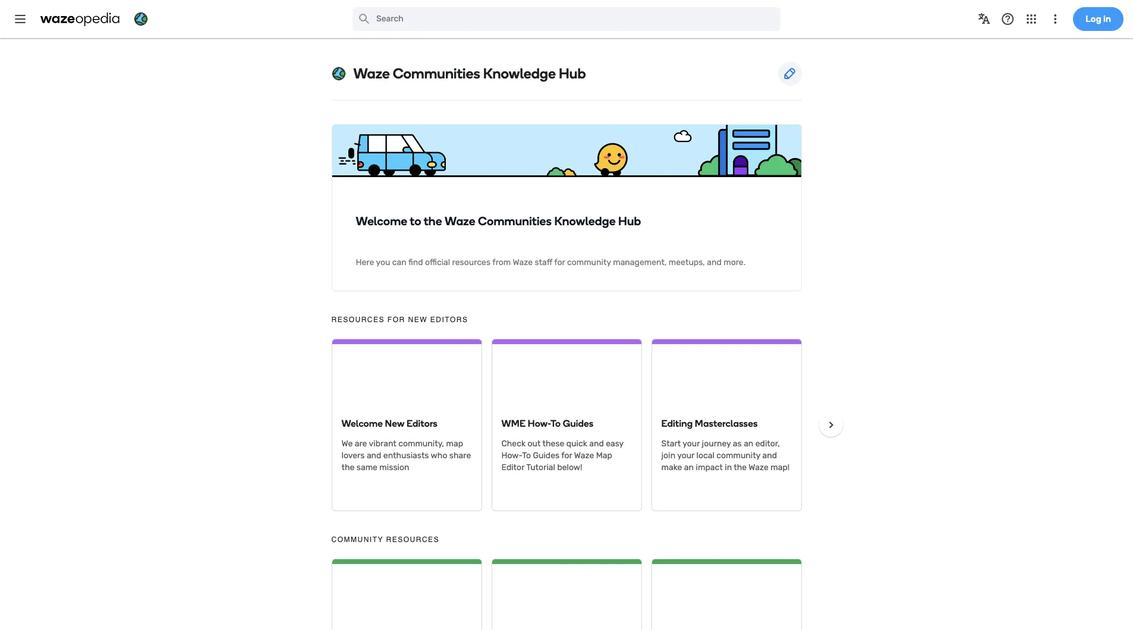 Task type: describe. For each thing, give the bounding box(es) containing it.
map
[[596, 451, 612, 461]]

1 vertical spatial communities
[[478, 214, 552, 228]]

waze right waze icon
[[353, 65, 390, 82]]

we are vibrant community, map lovers and enthusiasts who share the same mission
[[342, 439, 471, 473]]

waze left the staff
[[513, 257, 533, 267]]

meetups,
[[669, 257, 705, 267]]

tutorial
[[526, 463, 555, 473]]

same
[[357, 463, 378, 473]]

1 vertical spatial your
[[677, 451, 695, 461]]

start your journey as an editor, join your local community and make an impact in the waze map!
[[661, 439, 790, 473]]

below!
[[557, 463, 582, 473]]

can
[[392, 257, 407, 267]]

0 vertical spatial community
[[567, 257, 611, 267]]

find
[[408, 257, 423, 267]]

impact
[[696, 463, 723, 473]]

quick
[[566, 439, 587, 449]]

welcome new editors link
[[342, 418, 438, 429]]

editing masterclasses link
[[661, 418, 758, 429]]

vibrant
[[369, 439, 396, 449]]

1 vertical spatial hub
[[618, 214, 641, 228]]

and inside we are vibrant community, map lovers and enthusiasts who share the same mission
[[367, 451, 381, 461]]

0 vertical spatial knowledge
[[483, 65, 556, 82]]

guides inside check out these quick and easy how-to guides for waze map editor tutorial below!
[[533, 451, 560, 461]]

make
[[661, 463, 682, 473]]

map!
[[771, 463, 790, 473]]

to
[[410, 214, 421, 228]]

mission
[[380, 463, 409, 473]]

easy
[[606, 439, 624, 449]]

0 vertical spatial to
[[551, 418, 561, 429]]

waze up resources
[[445, 214, 475, 228]]

and inside start your journey as an editor, join your local community and make an impact in the waze map!
[[763, 451, 777, 461]]

editor,
[[756, 439, 780, 449]]

official
[[425, 257, 450, 267]]

wme
[[502, 418, 526, 429]]

0 vertical spatial editors
[[430, 316, 468, 324]]

0 horizontal spatial an
[[684, 463, 694, 473]]

community,
[[398, 439, 444, 449]]

check
[[502, 439, 526, 449]]

wme how-to guides link
[[502, 418, 594, 429]]

here
[[356, 257, 374, 267]]

in
[[725, 463, 732, 473]]

journey
[[702, 439, 731, 449]]

wme how-to guides
[[502, 418, 594, 429]]

management,
[[613, 257, 667, 267]]

1 vertical spatial editors
[[407, 418, 438, 429]]

as
[[733, 439, 742, 449]]

resources for new editors
[[331, 316, 468, 324]]

who
[[431, 451, 447, 461]]

the inside start your journey as an editor, join your local community and make an impact in the waze map!
[[734, 463, 747, 473]]

community
[[331, 536, 383, 544]]

waze inside start your journey as an editor, join your local community and make an impact in the waze map!
[[749, 463, 769, 473]]

waze icon image
[[331, 67, 346, 81]]



Task type: locate. For each thing, give the bounding box(es) containing it.
1 horizontal spatial how-
[[528, 418, 551, 429]]

more.
[[724, 257, 746, 267]]

0 vertical spatial an
[[744, 439, 754, 449]]

0 horizontal spatial hub
[[559, 65, 586, 82]]

community inside start your journey as an editor, join your local community and make an impact in the waze map!
[[717, 451, 760, 461]]

community
[[567, 257, 611, 267], [717, 451, 760, 461]]

how- inside check out these quick and easy how-to guides for waze map editor tutorial below!
[[502, 451, 522, 461]]

0 vertical spatial new
[[408, 316, 427, 324]]

for
[[554, 257, 565, 267], [388, 316, 405, 324], [561, 451, 572, 461]]

an right the 'make'
[[684, 463, 694, 473]]

1 horizontal spatial the
[[424, 214, 442, 228]]

2 horizontal spatial the
[[734, 463, 747, 473]]

0 horizontal spatial community
[[567, 257, 611, 267]]

community down as
[[717, 451, 760, 461]]

welcome
[[356, 214, 407, 228], [342, 418, 383, 429]]

we
[[342, 439, 353, 449]]

guides up tutorial
[[533, 451, 560, 461]]

banner image image
[[332, 125, 801, 184]]

1 vertical spatial for
[[388, 316, 405, 324]]

0 vertical spatial hub
[[559, 65, 586, 82]]

0 vertical spatial your
[[683, 439, 700, 449]]

guides up quick
[[563, 418, 594, 429]]

and
[[707, 257, 722, 267], [589, 439, 604, 449], [367, 451, 381, 461], [763, 451, 777, 461]]

are
[[355, 439, 367, 449]]

0 vertical spatial communities
[[393, 65, 480, 82]]

0 vertical spatial resources
[[331, 316, 385, 324]]

1 vertical spatial knowledge
[[554, 214, 616, 228]]

1 vertical spatial resources
[[386, 536, 439, 544]]

for right the staff
[[554, 257, 565, 267]]

map
[[446, 439, 463, 449]]

new up vibrant
[[385, 418, 405, 429]]

welcome to the waze communities knowledge hub
[[356, 214, 641, 228]]

and up "map"
[[589, 439, 604, 449]]

1 vertical spatial how-
[[502, 451, 522, 461]]

resources for new editors link
[[331, 316, 468, 324]]

and up same
[[367, 451, 381, 461]]

communities
[[393, 65, 480, 82], [478, 214, 552, 228]]

0 vertical spatial how-
[[528, 418, 551, 429]]

1 vertical spatial guides
[[533, 451, 560, 461]]

how- up out at the left bottom of the page
[[528, 418, 551, 429]]

welcome up are
[[342, 418, 383, 429]]

resources
[[452, 257, 491, 267]]

to up "these"
[[551, 418, 561, 429]]

0 vertical spatial for
[[554, 257, 565, 267]]

staff
[[535, 257, 552, 267]]

from
[[492, 257, 511, 267]]

out
[[528, 439, 541, 449]]

the down lovers
[[342, 463, 355, 473]]

0 vertical spatial welcome
[[356, 214, 407, 228]]

for down can
[[388, 316, 405, 324]]

hub
[[559, 65, 586, 82], [618, 214, 641, 228]]

1 horizontal spatial guides
[[563, 418, 594, 429]]

community resources link
[[331, 536, 439, 544]]

0 horizontal spatial how-
[[502, 451, 522, 461]]

editors
[[430, 316, 468, 324], [407, 418, 438, 429]]

0 horizontal spatial new
[[385, 418, 405, 429]]

0 horizontal spatial the
[[342, 463, 355, 473]]

welcome for welcome to the waze communities knowledge hub
[[356, 214, 407, 228]]

0 horizontal spatial guides
[[533, 451, 560, 461]]

the right in at the bottom of page
[[734, 463, 747, 473]]

your right 'join'
[[677, 451, 695, 461]]

waze left map!
[[749, 463, 769, 473]]

welcome for welcome new editors
[[342, 418, 383, 429]]

1 horizontal spatial an
[[744, 439, 754, 449]]

guides
[[563, 418, 594, 429], [533, 451, 560, 461]]

join
[[661, 451, 675, 461]]

0 vertical spatial guides
[[563, 418, 594, 429]]

and left the 'more.'
[[707, 257, 722, 267]]

enthusiasts
[[383, 451, 429, 461]]

1 horizontal spatial hub
[[618, 214, 641, 228]]

the
[[424, 214, 442, 228], [342, 463, 355, 473], [734, 463, 747, 473]]

here you can find official resources from waze staff for community management, meetups, and more.
[[356, 257, 746, 267]]

to
[[551, 418, 561, 429], [522, 451, 531, 461]]

the inside we are vibrant community, map lovers and enthusiasts who share the same mission
[[342, 463, 355, 473]]

the right to
[[424, 214, 442, 228]]

knowledge
[[483, 65, 556, 82], [554, 214, 616, 228]]

local
[[697, 451, 715, 461]]

an
[[744, 439, 754, 449], [684, 463, 694, 473]]

1 horizontal spatial new
[[408, 316, 427, 324]]

1 horizontal spatial resources
[[386, 536, 439, 544]]

editor
[[502, 463, 524, 473]]

to inside check out these quick and easy how-to guides for waze map editor tutorial below!
[[522, 451, 531, 461]]

0 horizontal spatial resources
[[331, 316, 385, 324]]

new down find in the left of the page
[[408, 316, 427, 324]]

for for how-
[[561, 451, 572, 461]]

welcome left to
[[356, 214, 407, 228]]

for up below!
[[561, 451, 572, 461]]

1 vertical spatial community
[[717, 451, 760, 461]]

resources down here
[[331, 316, 385, 324]]

welcome new editors
[[342, 418, 438, 429]]

waze down quick
[[574, 451, 594, 461]]

community resources
[[331, 536, 439, 544]]

1 vertical spatial an
[[684, 463, 694, 473]]

to down out at the left bottom of the page
[[522, 451, 531, 461]]

editing
[[661, 418, 693, 429]]

waze inside check out these quick and easy how-to guides for waze map editor tutorial below!
[[574, 451, 594, 461]]

how-
[[528, 418, 551, 429], [502, 451, 522, 461]]

for for from
[[554, 257, 565, 267]]

your
[[683, 439, 700, 449], [677, 451, 695, 461]]

new
[[408, 316, 427, 324], [385, 418, 405, 429]]

for inside check out these quick and easy how-to guides for waze map editor tutorial below!
[[561, 451, 572, 461]]

editors up community,
[[407, 418, 438, 429]]

1 vertical spatial new
[[385, 418, 405, 429]]

waze communities knowledge hub
[[353, 65, 586, 82]]

an right as
[[744, 439, 754, 449]]

share
[[449, 451, 471, 461]]

1 vertical spatial welcome
[[342, 418, 383, 429]]

1 vertical spatial to
[[522, 451, 531, 461]]

resources right 'community'
[[386, 536, 439, 544]]

how- up editor
[[502, 451, 522, 461]]

your up local
[[683, 439, 700, 449]]

you
[[376, 257, 390, 267]]

editing masterclasses
[[661, 418, 758, 429]]

start
[[661, 439, 681, 449]]

editors down official at the left top
[[430, 316, 468, 324]]

these
[[543, 439, 564, 449]]

1 horizontal spatial to
[[551, 418, 561, 429]]

and inside check out these quick and easy how-to guides for waze map editor tutorial below!
[[589, 439, 604, 449]]

lovers
[[342, 451, 365, 461]]

check out these quick and easy how-to guides for waze map editor tutorial below!
[[502, 439, 624, 473]]

waze
[[353, 65, 390, 82], [445, 214, 475, 228], [513, 257, 533, 267], [574, 451, 594, 461], [749, 463, 769, 473]]

0 horizontal spatial to
[[522, 451, 531, 461]]

community right the staff
[[567, 257, 611, 267]]

2 vertical spatial for
[[561, 451, 572, 461]]

1 horizontal spatial community
[[717, 451, 760, 461]]

and down editor,
[[763, 451, 777, 461]]

masterclasses
[[695, 418, 758, 429]]

resources
[[331, 316, 385, 324], [386, 536, 439, 544]]



Task type: vqa. For each thing, say whether or not it's contained in the screenshot.
topmost community
yes



